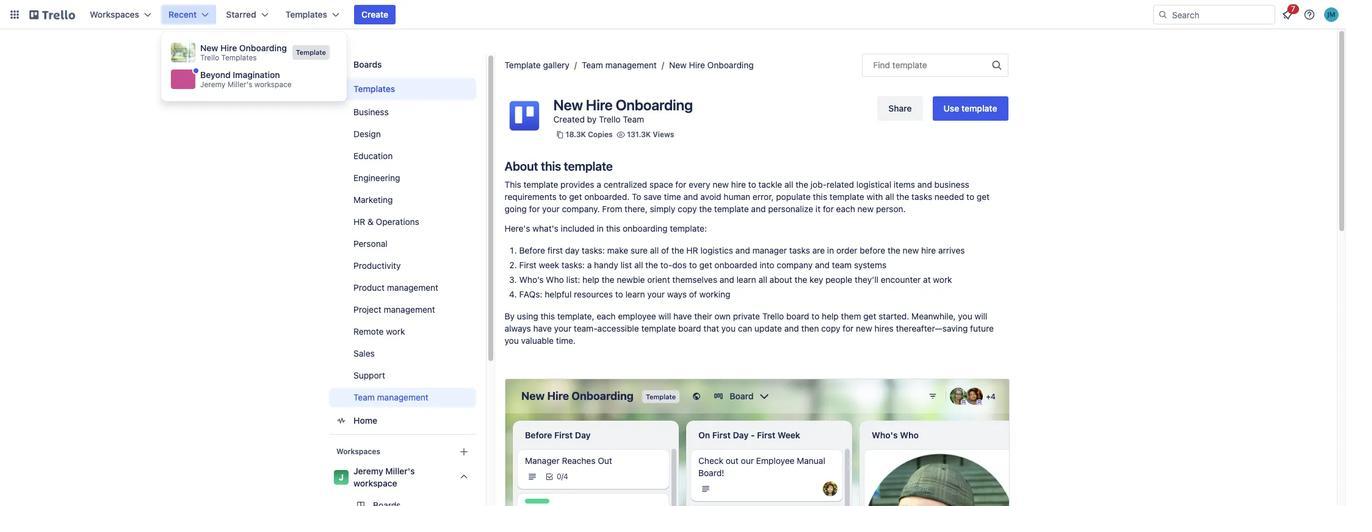 Task type: locate. For each thing, give the bounding box(es) containing it.
new inside before first day tasks: make sure all of the hr logistics and manager tasks are in order before the new hire arrives first week tasks: a handy list all the to-dos to get onboarded into company and team systems who's who list: help the newbie orient themselves and learn all about the key people they'll encounter at work faqs: helpful resources to learn your ways of working
[[903, 246, 919, 256]]

0 vertical spatial workspace
[[255, 80, 292, 89]]

each down related
[[837, 204, 856, 214]]

to down provides
[[559, 192, 567, 202]]

0 vertical spatial you
[[959, 312, 973, 322]]

for
[[676, 180, 687, 190], [529, 204, 540, 214], [823, 204, 834, 214], [843, 324, 854, 334]]

team management link down support link
[[329, 388, 476, 408]]

personalize
[[769, 204, 814, 214]]

get inside 'by using this template, each employee will have their own private trello board to help them get started. meanwhile, you will always have your team-accessible template board that you can update and then copy for new hires thereafter—saving future you valuable time.'
[[864, 312, 877, 322]]

jeremy right j
[[353, 467, 383, 477]]

hr up dos at bottom
[[687, 246, 699, 256]]

trello team image
[[505, 97, 544, 136]]

job-
[[811, 180, 827, 190]]

systems
[[855, 260, 887, 271]]

0 horizontal spatial trello
[[200, 53, 219, 62]]

0 vertical spatial template
[[296, 48, 326, 56]]

0 vertical spatial miller's
[[228, 80, 253, 89]]

and left then
[[785, 324, 799, 334]]

by
[[587, 114, 597, 125]]

1 horizontal spatial workspace
[[353, 479, 397, 489]]

team-
[[574, 324, 598, 334]]

7 notifications image
[[1281, 7, 1296, 22]]

template down employee
[[642, 324, 676, 334]]

template up requirements
[[524, 180, 558, 190]]

1 vertical spatial trello
[[599, 114, 621, 125]]

template left the gallery
[[505, 60, 541, 70]]

product
[[353, 283, 385, 293]]

hr
[[353, 217, 365, 227], [687, 246, 699, 256]]

0 horizontal spatial workspaces
[[90, 9, 139, 20]]

and up onboarded
[[736, 246, 751, 256]]

share
[[889, 103, 912, 114]]

1 vertical spatial of
[[689, 290, 697, 300]]

themselves
[[673, 275, 718, 285]]

marketing link
[[329, 191, 476, 210]]

person.
[[877, 204, 906, 214]]

new inside new hire onboarding created by trello team
[[554, 97, 583, 114]]

copy down the time
[[678, 204, 697, 214]]

personal
[[353, 239, 387, 249]]

workspace inside "beyond imagination jeremy miller's workspace"
[[255, 80, 292, 89]]

to up then
[[812, 312, 820, 322]]

0 horizontal spatial will
[[659, 312, 671, 322]]

workspace inside jeremy miller's workspace
[[353, 479, 397, 489]]

human
[[724, 192, 751, 202]]

new up created
[[554, 97, 583, 114]]

work right "at"
[[934, 275, 953, 285]]

template inside field
[[893, 60, 928, 70]]

new down them
[[856, 324, 873, 334]]

hire inside new hire onboarding trello templates
[[221, 43, 237, 53]]

2 horizontal spatial templates
[[353, 84, 395, 94]]

you up future
[[959, 312, 973, 322]]

1 horizontal spatial board
[[787, 312, 810, 322]]

1 horizontal spatial a
[[597, 180, 602, 190]]

template down related
[[830, 192, 865, 202]]

management down productivity link
[[387, 283, 438, 293]]

1 vertical spatial jeremy
[[353, 467, 383, 477]]

to inside 'by using this template, each employee will have their own private trello board to help them get started. meanwhile, you will always have your team-accessible template board that you can update and then copy for new hires thereafter—saving future you valuable time.'
[[812, 312, 820, 322]]

the left key
[[795, 275, 808, 285]]

1 horizontal spatial help
[[822, 312, 839, 322]]

templates up "business"
[[353, 84, 395, 94]]

work
[[934, 275, 953, 285], [386, 327, 405, 337]]

1 horizontal spatial team management link
[[582, 60, 657, 70]]

1 vertical spatial tasks
[[790, 246, 811, 256]]

new inside new hire onboarding trello templates
[[200, 43, 218, 53]]

tasks up company at the right bottom of page
[[790, 246, 811, 256]]

workspaces
[[90, 9, 139, 20], [336, 448, 380, 457]]

0 vertical spatial hire
[[221, 43, 237, 53]]

new inside 'by using this template, each employee will have their own private trello board to help them get started. meanwhile, you will always have your team-accessible template board that you can update and then copy for new hires thereafter—saving future you valuable time.'
[[856, 324, 873, 334]]

0 vertical spatial in
[[597, 224, 604, 234]]

workspace down new hire onboarding trello templates
[[255, 80, 292, 89]]

1 horizontal spatial onboarding
[[616, 97, 693, 114]]

about
[[505, 159, 538, 173]]

before
[[519, 246, 545, 256]]

0 horizontal spatial jeremy
[[200, 80, 226, 89]]

0 vertical spatial of
[[661, 246, 669, 256]]

0 horizontal spatial of
[[661, 246, 669, 256]]

dos
[[673, 260, 687, 271]]

faqs:
[[519, 290, 543, 300]]

1 horizontal spatial hire
[[586, 97, 613, 114]]

menu
[[169, 39, 340, 94]]

help inside 'by using this template, each employee will have their own private trello board to help them get started. meanwhile, you will always have your team-accessible template board that you can update and then copy for new hires thereafter—saving future you valuable time.'
[[822, 312, 839, 322]]

1 horizontal spatial templates
[[286, 9, 327, 20]]

and
[[918, 180, 933, 190], [684, 192, 698, 202], [752, 204, 766, 214], [736, 246, 751, 256], [815, 260, 830, 271], [720, 275, 735, 285], [785, 324, 799, 334]]

1 vertical spatial template
[[505, 60, 541, 70]]

0 horizontal spatial hire
[[732, 180, 746, 190]]

each
[[837, 204, 856, 214], [597, 312, 616, 322]]

1 vertical spatial each
[[597, 312, 616, 322]]

1 vertical spatial hire
[[689, 60, 705, 70]]

team right the gallery
[[582, 60, 603, 70]]

new for new hire onboarding trello templates
[[200, 43, 218, 53]]

all right the list
[[635, 260, 643, 271]]

0 horizontal spatial help
[[583, 275, 600, 285]]

team management down support link
[[353, 393, 428, 403]]

1 vertical spatial work
[[386, 327, 405, 337]]

onboarding inside new hire onboarding created by trello team
[[616, 97, 693, 114]]

templates inside popup button
[[286, 9, 327, 20]]

personal link
[[329, 235, 476, 254]]

0 horizontal spatial team management link
[[329, 388, 476, 408]]

onboarded
[[715, 260, 758, 271]]

1 vertical spatial copy
[[822, 324, 841, 334]]

all
[[785, 180, 794, 190], [886, 192, 895, 202], [650, 246, 659, 256], [635, 260, 643, 271], [759, 275, 768, 285]]

what's
[[533, 224, 559, 234]]

work down the 'project management'
[[386, 327, 405, 337]]

0 horizontal spatial team management
[[353, 393, 428, 403]]

use
[[944, 103, 960, 114]]

team management link
[[582, 60, 657, 70], [329, 388, 476, 408]]

2 vertical spatial you
[[505, 336, 519, 346]]

1 vertical spatial help
[[822, 312, 839, 322]]

0 horizontal spatial onboarding
[[239, 43, 287, 53]]

Find template field
[[862, 54, 1009, 77]]

0 horizontal spatial template
[[296, 48, 326, 56]]

onboarding
[[239, 43, 287, 53], [708, 60, 754, 70], [616, 97, 693, 114]]

your inside 'this template provides a centralized space for every new hire to tackle all the job-related logistical items and business requirements to get onboarded. to save time and avoid human error, populate this template with all the tasks needed to get going for your company. from there, simply copy the template and personalize it for each new person.'
[[543, 204, 560, 214]]

0 horizontal spatial board
[[679, 324, 702, 334]]

1 horizontal spatial copy
[[822, 324, 841, 334]]

team down "support"
[[353, 393, 375, 403]]

hire inside before first day tasks: make sure all of the hr logistics and manager tasks are in order before the new hire arrives first week tasks: a handy list all the to-dos to get onboarded into company and team systems who's who list: help the newbie orient themselves and learn all about the key people they'll encounter at work faqs: helpful resources to learn your ways of working
[[922, 246, 937, 256]]

workspace
[[255, 80, 292, 89], [353, 479, 397, 489]]

1 vertical spatial a
[[587, 260, 592, 271]]

for inside 'by using this template, each employee will have their own private trello board to help them get started. meanwhile, you will always have your team-accessible template board that you can update and then copy for new hires thereafter—saving future you valuable time.'
[[843, 324, 854, 334]]

1 horizontal spatial new
[[554, 97, 583, 114]]

this right using at the bottom left
[[541, 312, 555, 322]]

hire up beyond
[[221, 43, 237, 53]]

template inside menu
[[296, 48, 326, 56]]

trello
[[200, 53, 219, 62], [599, 114, 621, 125], [763, 312, 784, 322]]

using
[[517, 312, 539, 322]]

0 horizontal spatial workspace
[[255, 80, 292, 89]]

hr left "&"
[[353, 217, 365, 227]]

primary element
[[0, 0, 1347, 29]]

0 vertical spatial trello
[[200, 53, 219, 62]]

1 horizontal spatial work
[[934, 275, 953, 285]]

1 horizontal spatial miller's
[[385, 467, 415, 477]]

1 horizontal spatial template
[[505, 60, 541, 70]]

copy right then
[[822, 324, 841, 334]]

0 horizontal spatial have
[[534, 324, 552, 334]]

provides
[[561, 180, 595, 190]]

in right included
[[597, 224, 604, 234]]

a up onboarded. on the left of page
[[597, 180, 602, 190]]

jeremy down new hire onboarding trello templates
[[200, 80, 226, 89]]

miller's down new hire onboarding trello templates
[[228, 80, 253, 89]]

0 horizontal spatial tasks
[[790, 246, 811, 256]]

0 horizontal spatial miller's
[[228, 80, 253, 89]]

tasks: up list:
[[562, 260, 585, 271]]

your up what's
[[543, 204, 560, 214]]

2 horizontal spatial new
[[669, 60, 687, 70]]

can
[[738, 324, 753, 334]]

hire for new hire onboarding created by trello team
[[586, 97, 613, 114]]

your
[[543, 204, 560, 214], [648, 290, 665, 300], [554, 324, 572, 334]]

in right are
[[828, 246, 835, 256]]

trello inside 'by using this template, each employee will have their own private trello board to help them get started. meanwhile, you will always have your team-accessible template board that you can update and then copy for new hires thereafter—saving future you valuable time.'
[[763, 312, 784, 322]]

template inside 'by using this template, each employee will have their own private trello board to help them get started. meanwhile, you will always have your team-accessible template board that you can update and then copy for new hires thereafter—saving future you valuable time.'
[[642, 324, 676, 334]]

1 horizontal spatial each
[[837, 204, 856, 214]]

2 vertical spatial templates
[[353, 84, 395, 94]]

1 vertical spatial team management
[[353, 393, 428, 403]]

time
[[664, 192, 681, 202]]

trello up update
[[763, 312, 784, 322]]

each inside 'by using this template, each employee will have their own private trello board to help them get started. meanwhile, you will always have your team-accessible template board that you can update and then copy for new hires thereafter—saving future you valuable time.'
[[597, 312, 616, 322]]

people
[[826, 275, 853, 285]]

centralized
[[604, 180, 648, 190]]

1 vertical spatial learn
[[626, 290, 645, 300]]

have up valuable at left
[[534, 324, 552, 334]]

hire up by
[[586, 97, 613, 114]]

and inside 'by using this template, each employee will have their own private trello board to help them get started. meanwhile, you will always have your team-accessible template board that you can update and then copy for new hires thereafter—saving future you valuable time.'
[[785, 324, 799, 334]]

1 vertical spatial templates
[[221, 53, 257, 62]]

management down support link
[[377, 393, 428, 403]]

boards link
[[329, 54, 476, 76]]

board down their
[[679, 324, 702, 334]]

template
[[893, 60, 928, 70], [962, 103, 998, 114], [564, 159, 613, 173], [524, 180, 558, 190], [830, 192, 865, 202], [715, 204, 749, 214], [642, 324, 676, 334]]

product management link
[[329, 279, 476, 298]]

1 vertical spatial team
[[623, 114, 644, 125]]

team management link up new hire onboarding created by trello team
[[582, 60, 657, 70]]

team inside new hire onboarding created by trello team
[[623, 114, 644, 125]]

trello right by
[[599, 114, 621, 125]]

1 horizontal spatial tasks
[[912, 192, 933, 202]]

your inside 'by using this template, each employee will have their own private trello board to help them get started. meanwhile, you will always have your team-accessible template board that you can update and then copy for new hires thereafter—saving future you valuable time.'
[[554, 324, 572, 334]]

2 vertical spatial team
[[353, 393, 375, 403]]

get up hires in the bottom right of the page
[[864, 312, 877, 322]]

templates up "beyond imagination jeremy miller's workspace"
[[221, 53, 257, 62]]

miller's
[[228, 80, 253, 89], [385, 467, 415, 477]]

get
[[569, 192, 582, 202], [977, 192, 990, 202], [700, 260, 713, 271], [864, 312, 877, 322]]

will down 'ways'
[[659, 312, 671, 322]]

board image
[[334, 57, 348, 72]]

each up accessible on the left of the page
[[597, 312, 616, 322]]

work inside before first day tasks: make sure all of the hr logistics and manager tasks are in order before the new hire arrives first week tasks: a handy list all the to-dos to get onboarded into company and team systems who's who list: help the newbie orient themselves and learn all about the key people they'll encounter at work faqs: helpful resources to learn your ways of working
[[934, 275, 953, 285]]

a inside before first day tasks: make sure all of the hr logistics and manager tasks are in order before the new hire arrives first week tasks: a handy list all the to-dos to get onboarded into company and team systems who's who list: help the newbie orient themselves and learn all about the key people they'll encounter at work faqs: helpful resources to learn your ways of working
[[587, 260, 592, 271]]

0 vertical spatial jeremy
[[200, 80, 226, 89]]

template for template gallery
[[505, 60, 541, 70]]

items
[[894, 180, 916, 190]]

1 vertical spatial new
[[669, 60, 687, 70]]

help left them
[[822, 312, 839, 322]]

1 vertical spatial in
[[828, 246, 835, 256]]

create a workspace image
[[457, 445, 471, 460]]

your inside before first day tasks: make sure all of the hr logistics and manager tasks are in order before the new hire arrives first week tasks: a handy list all the to-dos to get onboarded into company and team systems who's who list: help the newbie orient themselves and learn all about the key people they'll encounter at work faqs: helpful resources to learn your ways of working
[[648, 290, 665, 300]]

trello up beyond
[[200, 53, 219, 62]]

into
[[760, 260, 775, 271]]

0 vertical spatial templates
[[286, 9, 327, 20]]

hire inside new hire onboarding created by trello team
[[586, 97, 613, 114]]

you down always
[[505, 336, 519, 346]]

0 vertical spatial team management link
[[582, 60, 657, 70]]

0 horizontal spatial each
[[597, 312, 616, 322]]

the up dos at bottom
[[672, 246, 685, 256]]

hr inside before first day tasks: make sure all of the hr logistics and manager tasks are in order before the new hire arrives first week tasks: a handy list all the to-dos to get onboarded into company and team systems who's who list: help the newbie orient themselves and learn all about the key people they'll encounter at work faqs: helpful resources to learn your ways of working
[[687, 246, 699, 256]]

get inside before first day tasks: make sure all of the hr logistics and manager tasks are in order before the new hire arrives first week tasks: a handy list all the to-dos to get onboarded into company and team systems who's who list: help the newbie orient themselves and learn all about the key people they'll encounter at work faqs: helpful resources to learn your ways of working
[[700, 260, 713, 271]]

1 vertical spatial miller's
[[385, 467, 415, 477]]

hire up human
[[732, 180, 746, 190]]

you
[[959, 312, 973, 322], [722, 324, 736, 334], [505, 336, 519, 346]]

team
[[832, 260, 852, 271]]

0 vertical spatial help
[[583, 275, 600, 285]]

tasks down items
[[912, 192, 933, 202]]

time.
[[556, 336, 576, 346]]

tasks inside before first day tasks: make sure all of the hr logistics and manager tasks are in order before the new hire arrives first week tasks: a handy list all the to-dos to get onboarded into company and team systems who's who list: help the newbie orient themselves and learn all about the key people they'll encounter at work faqs: helpful resources to learn your ways of working
[[790, 246, 811, 256]]

0 vertical spatial learn
[[737, 275, 757, 285]]

hr & operations
[[353, 217, 419, 227]]

in
[[597, 224, 604, 234], [828, 246, 835, 256]]

0 vertical spatial have
[[674, 312, 692, 322]]

related
[[827, 180, 855, 190]]

each inside 'this template provides a centralized space for every new hire to tackle all the job-related logistical items and business requirements to get onboarded. to save time and avoid human error, populate this template with all the tasks needed to get going for your company. from there, simply copy the template and personalize it for each new person.'
[[837, 204, 856, 214]]

management down the 'product management' link
[[384, 305, 435, 315]]

avoid
[[701, 192, 722, 202]]

onboarding for new hire onboarding created by trello team
[[616, 97, 693, 114]]

company.
[[562, 204, 600, 214]]

hire down primary element
[[689, 60, 705, 70]]

you down own in the right of the page
[[722, 324, 736, 334]]

of
[[661, 246, 669, 256], [689, 290, 697, 300]]

help inside before first day tasks: make sure all of the hr logistics and manager tasks are in order before the new hire arrives first week tasks: a handy list all the to-dos to get onboarded into company and team systems who's who list: help the newbie orient themselves and learn all about the key people they'll encounter at work faqs: helpful resources to learn your ways of working
[[583, 275, 600, 285]]

in inside before first day tasks: make sure all of the hr logistics and manager tasks are in order before the new hire arrives first week tasks: a handy list all the to-dos to get onboarded into company and team systems who's who list: help the newbie orient themselves and learn all about the key people they'll encounter at work faqs: helpful resources to learn your ways of working
[[828, 246, 835, 256]]

2 vertical spatial onboarding
[[616, 97, 693, 114]]

management for the 'product management' link
[[387, 283, 438, 293]]

template gallery
[[505, 60, 570, 70]]

0 vertical spatial team management
[[582, 60, 657, 70]]

help up resources
[[583, 275, 600, 285]]

company
[[777, 260, 813, 271]]

jeremy
[[200, 80, 226, 89], [353, 467, 383, 477]]

have left their
[[674, 312, 692, 322]]

template right find
[[893, 60, 928, 70]]

0 horizontal spatial team
[[353, 393, 375, 403]]

1 horizontal spatial team
[[582, 60, 603, 70]]

1 vertical spatial hr
[[687, 246, 699, 256]]

0 vertical spatial team
[[582, 60, 603, 70]]

this inside 'by using this template, each employee will have their own private trello board to help them get started. meanwhile, you will always have your team-accessible template board that you can update and then copy for new hires thereafter—saving future you valuable time.'
[[541, 312, 555, 322]]

hr & operations link
[[329, 213, 476, 232]]

template down templates popup button on the top left
[[296, 48, 326, 56]]

workspace right j
[[353, 479, 397, 489]]

2 vertical spatial new
[[554, 97, 583, 114]]

0 vertical spatial hr
[[353, 217, 365, 227]]

1 vertical spatial board
[[679, 324, 702, 334]]

2 horizontal spatial team
[[623, 114, 644, 125]]

new hire onboarding created by trello team
[[554, 97, 693, 125]]

to right needed
[[967, 192, 975, 202]]

team up 131.3k
[[623, 114, 644, 125]]

2 horizontal spatial hire
[[689, 60, 705, 70]]

a left handy
[[587, 260, 592, 271]]

get down provides
[[569, 192, 582, 202]]

131.3k views
[[627, 130, 675, 139]]

help
[[583, 275, 600, 285], [822, 312, 839, 322]]

1 vertical spatial hire
[[922, 246, 937, 256]]

&
[[367, 217, 373, 227]]

1 horizontal spatial of
[[689, 290, 697, 300]]

onboarding inside new hire onboarding trello templates
[[239, 43, 287, 53]]

new hire onboarding trello templates
[[200, 43, 287, 62]]

going
[[505, 204, 527, 214]]

new up encounter on the bottom right of page
[[903, 246, 919, 256]]

have
[[674, 312, 692, 322], [534, 324, 552, 334]]

search image
[[1159, 10, 1168, 20]]

helpful
[[545, 290, 572, 300]]

this template provides a centralized space for every new hire to tackle all the job-related logistical items and business requirements to get onboarded. to save time and avoid human error, populate this template with all the tasks needed to get going for your company. from there, simply copy the template and personalize it for each new person.
[[505, 180, 990, 214]]

create
[[362, 9, 389, 20]]

of down themselves
[[689, 290, 697, 300]]

list
[[621, 260, 632, 271]]

project management link
[[329, 301, 476, 320]]

1 vertical spatial onboarding
[[708, 60, 754, 70]]

onboarding for new hire onboarding trello templates
[[239, 43, 287, 53]]

tasks
[[912, 192, 933, 202], [790, 246, 811, 256]]

team management up new hire onboarding created by trello team
[[582, 60, 657, 70]]

home image
[[334, 414, 348, 429]]

0 horizontal spatial in
[[597, 224, 604, 234]]

all up populate
[[785, 180, 794, 190]]

will up future
[[975, 312, 988, 322]]

1 horizontal spatial workspaces
[[336, 448, 380, 457]]

1 horizontal spatial in
[[828, 246, 835, 256]]

here's what's included in this onboarding template:
[[505, 224, 707, 234]]

new down primary element
[[669, 60, 687, 70]]

support
[[353, 371, 385, 381]]

remote work
[[353, 327, 405, 337]]

1 vertical spatial tasks:
[[562, 260, 585, 271]]

board up then
[[787, 312, 810, 322]]

0 horizontal spatial work
[[386, 327, 405, 337]]

templates right starred popup button
[[286, 9, 327, 20]]

1 horizontal spatial team management
[[582, 60, 657, 70]]

1 horizontal spatial learn
[[737, 275, 757, 285]]

needed
[[935, 192, 965, 202]]

hire for new hire onboarding trello templates
[[221, 43, 237, 53]]

0 horizontal spatial new
[[200, 43, 218, 53]]

miller's down home link
[[385, 467, 415, 477]]

0 vertical spatial each
[[837, 204, 856, 214]]

included
[[561, 224, 595, 234]]



Task type: describe. For each thing, give the bounding box(es) containing it.
first
[[548, 246, 563, 256]]

orient
[[648, 275, 670, 285]]

a inside 'this template provides a centralized space for every new hire to tackle all the job-related logistical items and business requirements to get onboarded. to save time and avoid human error, populate this template with all the tasks needed to get going for your company. from there, simply copy the template and personalize it for each new person.'
[[597, 180, 602, 190]]

onboarding
[[623, 224, 668, 234]]

design
[[353, 129, 381, 139]]

to right dos at bottom
[[689, 260, 697, 271]]

to down newbie at the left
[[616, 290, 623, 300]]

1 horizontal spatial have
[[674, 312, 692, 322]]

template board image
[[334, 82, 348, 97]]

hires
[[875, 324, 894, 334]]

new down with
[[858, 204, 874, 214]]

marketing
[[353, 195, 393, 205]]

education
[[353, 151, 393, 161]]

work inside 'remote work' link
[[386, 327, 405, 337]]

and right items
[[918, 180, 933, 190]]

before
[[860, 246, 886, 256]]

sure
[[631, 246, 648, 256]]

here's
[[505, 224, 531, 234]]

week
[[539, 260, 560, 271]]

project management
[[353, 305, 435, 315]]

template for template
[[296, 48, 326, 56]]

template inside button
[[962, 103, 998, 114]]

they'll
[[855, 275, 879, 285]]

1 horizontal spatial you
[[722, 324, 736, 334]]

open information menu image
[[1304, 9, 1316, 21]]

this right about
[[541, 159, 561, 173]]

copy inside 'this template provides a centralized space for every new hire to tackle all the job-related logistical items and business requirements to get onboarded. to save time and avoid human error, populate this template with all the tasks needed to get going for your company. from there, simply copy the template and personalize it for each new person.'
[[678, 204, 697, 214]]

to up error,
[[749, 180, 757, 190]]

new hire onboarding
[[669, 60, 754, 70]]

by
[[505, 312, 515, 322]]

this down from
[[606, 224, 621, 234]]

the left "to-"
[[646, 260, 658, 271]]

all down into
[[759, 275, 768, 285]]

0 horizontal spatial hr
[[353, 217, 365, 227]]

for up the time
[[676, 180, 687, 190]]

management up new hire onboarding created by trello team
[[606, 60, 657, 70]]

project
[[353, 305, 381, 315]]

workspaces button
[[82, 5, 159, 24]]

populate
[[777, 192, 811, 202]]

jeremy inside "beyond imagination jeremy miller's workspace"
[[200, 80, 226, 89]]

and down onboarded
[[720, 275, 735, 285]]

education link
[[329, 147, 476, 166]]

tasks inside 'this template provides a centralized space for every new hire to tackle all the job-related logistical items and business requirements to get onboarded. to save time and avoid human error, populate this template with all the tasks needed to get going for your company. from there, simply copy the template and personalize it for each new person.'
[[912, 192, 933, 202]]

encounter
[[881, 275, 921, 285]]

1 will from the left
[[659, 312, 671, 322]]

employee
[[618, 312, 656, 322]]

list:
[[567, 275, 580, 285]]

0 vertical spatial board
[[787, 312, 810, 322]]

share button
[[878, 97, 923, 121]]

boards
[[353, 59, 382, 70]]

starred button
[[219, 5, 276, 24]]

get right needed
[[977, 192, 990, 202]]

the right before
[[888, 246, 901, 256]]

hire for new hire onboarding
[[689, 60, 705, 70]]

about
[[770, 275, 793, 285]]

menu containing new hire onboarding
[[169, 39, 340, 94]]

newbie
[[617, 275, 645, 285]]

hire inside 'this template provides a centralized space for every new hire to tackle all the job-related logistical items and business requirements to get onboarded. to save time and avoid human error, populate this template with all the tasks needed to get going for your company. from there, simply copy the template and personalize it for each new person.'
[[732, 180, 746, 190]]

remote work link
[[329, 323, 476, 342]]

business
[[353, 107, 389, 117]]

business
[[935, 180, 970, 190]]

productivity
[[353, 261, 401, 271]]

by using this template, each employee will have their own private trello board to help them get started. meanwhile, you will always have your team-accessible template board that you can update and then copy for new hires thereafter—saving future you valuable time.
[[505, 312, 994, 346]]

requirements
[[505, 192, 557, 202]]

handy
[[594, 260, 619, 271]]

their
[[695, 312, 713, 322]]

jeremy inside jeremy miller's workspace
[[353, 467, 383, 477]]

imagination
[[233, 70, 280, 80]]

to
[[632, 192, 642, 202]]

arrives
[[939, 246, 965, 256]]

the down items
[[897, 192, 910, 202]]

logistics
[[701, 246, 734, 256]]

jeremy miller (jeremymiller198) image
[[1325, 7, 1340, 22]]

new up avoid
[[713, 180, 729, 190]]

future
[[971, 324, 994, 334]]

1 vertical spatial workspaces
[[336, 448, 380, 457]]

miller's inside jeremy miller's workspace
[[385, 467, 415, 477]]

product management
[[353, 283, 438, 293]]

sales
[[353, 349, 375, 359]]

logistical
[[857, 180, 892, 190]]

home link
[[329, 410, 476, 432]]

copy inside 'by using this template, each employee will have their own private trello board to help them get started. meanwhile, you will always have your team-accessible template board that you can update and then copy for new hires thereafter—saving future you valuable time.'
[[822, 324, 841, 334]]

new hire onboarding link
[[669, 60, 754, 70]]

new for new hire onboarding created by trello team
[[554, 97, 583, 114]]

template down human
[[715, 204, 749, 214]]

key
[[810, 275, 824, 285]]

sales link
[[329, 344, 476, 364]]

onboarding for new hire onboarding
[[708, 60, 754, 70]]

make
[[608, 246, 629, 256]]

18.3k
[[566, 130, 586, 139]]

beyond
[[200, 70, 231, 80]]

management for bottommost team management link
[[377, 393, 428, 403]]

new for new hire onboarding
[[669, 60, 687, 70]]

save
[[644, 192, 662, 202]]

trello inside new hire onboarding created by trello team
[[599, 114, 621, 125]]

engineering
[[353, 173, 400, 183]]

operations
[[376, 217, 419, 227]]

jeremy miller's workspace
[[353, 467, 415, 489]]

with
[[867, 192, 884, 202]]

day
[[566, 246, 580, 256]]

use template button
[[933, 97, 1009, 121]]

management for project management link on the left bottom of the page
[[384, 305, 435, 315]]

the down handy
[[602, 275, 615, 285]]

for right it at the right top of page
[[823, 204, 834, 214]]

1 vertical spatial have
[[534, 324, 552, 334]]

manager
[[753, 246, 787, 256]]

from
[[602, 204, 623, 214]]

it
[[816, 204, 821, 214]]

onboarded.
[[585, 192, 630, 202]]

for down requirements
[[529, 204, 540, 214]]

and down error,
[[752, 204, 766, 214]]

template gallery link
[[505, 60, 570, 70]]

templates button
[[278, 5, 347, 24]]

the down avoid
[[700, 204, 712, 214]]

template up provides
[[564, 159, 613, 173]]

copies
[[588, 130, 613, 139]]

thereafter—saving
[[896, 324, 968, 334]]

Search field
[[1168, 5, 1275, 24]]

template:
[[670, 224, 707, 234]]

and down the every in the right top of the page
[[684, 192, 698, 202]]

all up person.
[[886, 192, 895, 202]]

views
[[653, 130, 675, 139]]

the up populate
[[796, 180, 809, 190]]

this inside 'this template provides a centralized space for every new hire to tackle all the job-related logistical items and business requirements to get onboarded. to save time and avoid human error, populate this template with all the tasks needed to get going for your company. from there, simply copy the template and personalize it for each new person.'
[[813, 192, 828, 202]]

1 vertical spatial team management link
[[329, 388, 476, 408]]

support link
[[329, 366, 476, 386]]

then
[[802, 324, 819, 334]]

workspaces inside popup button
[[90, 9, 139, 20]]

home
[[353, 416, 377, 426]]

them
[[841, 312, 862, 322]]

who
[[546, 275, 564, 285]]

ways
[[667, 290, 687, 300]]

there,
[[625, 204, 648, 214]]

2 horizontal spatial you
[[959, 312, 973, 322]]

template,
[[558, 312, 595, 322]]

0 vertical spatial tasks:
[[582, 246, 605, 256]]

2 will from the left
[[975, 312, 988, 322]]

templates inside new hire onboarding trello templates
[[221, 53, 257, 62]]

back to home image
[[29, 5, 75, 24]]

order
[[837, 246, 858, 256]]

templates link
[[329, 78, 476, 100]]

and down are
[[815, 260, 830, 271]]

resources
[[574, 290, 613, 300]]

trello inside new hire onboarding trello templates
[[200, 53, 219, 62]]

miller's inside "beyond imagination jeremy miller's workspace"
[[228, 80, 253, 89]]

own
[[715, 312, 731, 322]]

0 horizontal spatial learn
[[626, 290, 645, 300]]

all right sure
[[650, 246, 659, 256]]



Task type: vqa. For each thing, say whether or not it's contained in the screenshot.
MILLER'S
yes



